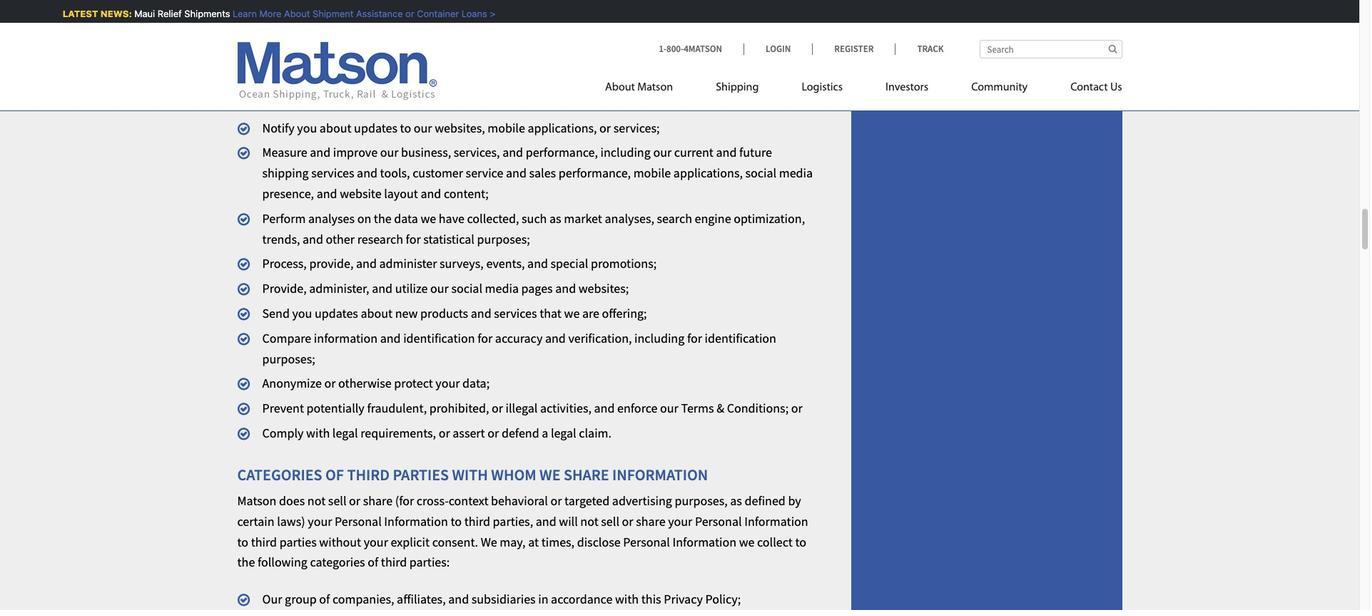 Task type: locate. For each thing, give the bounding box(es) containing it.
1 horizontal spatial mobile
[[634, 165, 671, 181]]

services up accuracy
[[494, 305, 537, 322]]

information up explicit
[[384, 514, 448, 530]]

0 vertical spatial third
[[464, 514, 490, 530]]

1 vertical spatial media
[[485, 281, 519, 297]]

matson up from
[[637, 82, 673, 93]]

of right categories
[[368, 555, 378, 571]]

for
[[675, 20, 690, 37], [406, 231, 421, 247], [478, 330, 493, 347], [687, 330, 702, 347]]

or up potentially
[[324, 376, 336, 392]]

or left illegal
[[492, 400, 503, 417]]

0 horizontal spatial legal
[[332, 425, 358, 442]]

services; for complete the transactions you have requested, including collecting payment for services;
[[692, 20, 739, 37]]

1 horizontal spatial legal
[[551, 425, 576, 442]]

1 horizontal spatial applications,
[[674, 165, 743, 181]]

0 horizontal spatial customer
[[306, 95, 357, 111]]

or down an
[[359, 95, 371, 111]]

including inside measure and improve our business, services, and performance, including our current and future shipping services and tools, customer service and sales performance, mobile applications, social media presence, and website layout and content;
[[601, 144, 651, 161]]

about up communications
[[605, 82, 635, 93]]

1 vertical spatial sell
[[601, 514, 619, 530]]

mobile down respond
[[488, 120, 525, 136]]

and inside perform analyses on the data we have collected, such as market analyses, search engine optimization, trends, and other research for statistical purposes;
[[303, 231, 323, 247]]

current
[[674, 144, 714, 161]]

or right 'conditions;'
[[791, 400, 803, 417]]

mobile
[[488, 120, 525, 136], [634, 165, 671, 181]]

2 horizontal spatial personal
[[695, 514, 742, 530]]

1 vertical spatial have
[[439, 210, 465, 227]]

that down the pages
[[540, 305, 562, 322]]

parties
[[393, 465, 449, 485]]

we inside perform analyses on the data we have collected, such as market analyses, search engine optimization, trends, and other research for statistical purposes;
[[421, 210, 436, 227]]

sell down of
[[328, 493, 346, 510]]

and left future
[[716, 144, 737, 161]]

administer
[[379, 256, 437, 272]]

about
[[283, 8, 309, 19], [605, 82, 635, 93]]

the down shipment
[[317, 20, 335, 37]]

contact us link
[[1049, 75, 1122, 104]]

applications, inside measure and improve our business, services, and performance, including our current and future shipping services and tools, customer service and sales performance, mobile applications, social media presence, and website layout and content;
[[674, 165, 743, 181]]

personal
[[335, 514, 382, 530], [695, 514, 742, 530], [623, 534, 670, 551]]

0 horizontal spatial personal
[[335, 514, 382, 530]]

1 vertical spatial the
[[374, 210, 392, 227]]

and down research
[[356, 256, 377, 272]]

0 vertical spatial a
[[328, 45, 335, 61]]

technical
[[373, 95, 422, 111]]

2 horizontal spatial information
[[744, 514, 808, 530]]

login link
[[744, 43, 812, 55]]

a right the defend
[[542, 425, 548, 442]]

personal up without
[[335, 514, 382, 530]]

have
[[429, 20, 455, 37], [439, 210, 465, 227]]

updates down administer,
[[315, 305, 358, 322]]

payment
[[624, 20, 672, 37]]

parties,
[[493, 514, 533, 530]]

shipping
[[262, 165, 309, 181]]

1 vertical spatial of
[[319, 592, 330, 608]]

community link
[[950, 75, 1049, 104]]

you right notify
[[297, 120, 317, 136]]

0 horizontal spatial sell
[[328, 493, 346, 510]]

0 horizontal spatial services
[[311, 165, 354, 181]]

the inside perform analyses on the data we have collected, such as market analyses, search engine optimization, trends, and other research for statistical purposes;
[[374, 210, 392, 227]]

0 horizontal spatial not
[[307, 493, 326, 510]]

1 horizontal spatial information
[[673, 534, 737, 551]]

such
[[522, 210, 547, 227]]

or left container
[[405, 8, 413, 19]]

share left "(for"
[[363, 493, 393, 510]]

0 horizontal spatial social
[[451, 281, 482, 297]]

1-800-4matson
[[659, 43, 722, 55]]

including
[[517, 20, 567, 37], [601, 144, 651, 161], [635, 330, 685, 347]]

1 vertical spatial social
[[451, 281, 482, 297]]

0 vertical spatial services;
[[692, 20, 739, 37]]

and left the will
[[536, 514, 556, 530]]

purposes; down compare
[[262, 351, 315, 367]]

logistics
[[802, 82, 843, 93]]

2 legal from the left
[[551, 425, 576, 442]]

of
[[368, 555, 378, 571], [319, 592, 330, 608]]

and up the pages
[[527, 256, 548, 272]]

0 vertical spatial of
[[368, 555, 378, 571]]

targeted
[[565, 493, 610, 510]]

legal
[[332, 425, 358, 442], [551, 425, 576, 442]]

we
[[421, 210, 436, 227], [564, 305, 580, 322], [739, 534, 755, 551]]

affiliates,
[[397, 592, 446, 608]]

>
[[489, 8, 495, 19]]

we left collect
[[739, 534, 755, 551]]

1 vertical spatial about
[[605, 82, 635, 93]]

1 vertical spatial mobile
[[634, 165, 671, 181]]

and right products at the left
[[471, 305, 491, 322]]

purposes; inside compare information and identification for accuracy and verification, including for identification purposes;
[[262, 351, 315, 367]]

or
[[405, 8, 413, 19], [359, 95, 371, 111], [600, 120, 611, 136], [324, 376, 336, 392], [492, 400, 503, 417], [791, 400, 803, 417], [439, 425, 450, 442], [488, 425, 499, 442], [349, 493, 360, 510], [551, 493, 562, 510], [622, 514, 633, 530]]

0 vertical spatial about
[[320, 120, 351, 136]]

compare
[[262, 330, 311, 347]]

content;
[[444, 186, 489, 202]]

potentially
[[307, 400, 365, 417]]

latest news: maui relief shipments learn more about shipment assistance or container loans >
[[62, 8, 495, 19]]

0 vertical spatial purposes;
[[477, 231, 530, 247]]

2 vertical spatial the
[[237, 555, 255, 571]]

times,
[[541, 534, 575, 551]]

1 vertical spatial about
[[361, 305, 393, 322]]

0 horizontal spatial identification
[[403, 330, 475, 347]]

perform analyses on the data we have collected, such as market analyses, search engine optimization, trends, and other research for statistical purposes;
[[262, 210, 805, 247]]

login
[[766, 43, 791, 55]]

your
[[489, 70, 513, 86], [436, 376, 460, 392], [308, 514, 332, 530], [668, 514, 692, 530], [364, 534, 388, 551]]

and down special in the top left of the page
[[555, 281, 576, 297]]

claim.
[[579, 425, 612, 442]]

our left terms at bottom
[[660, 400, 679, 417]]

or down third
[[349, 493, 360, 510]]

customer down an
[[306, 95, 357, 111]]

we left the are
[[564, 305, 580, 322]]

perform
[[262, 210, 306, 227]]

behavioral
[[491, 493, 548, 510]]

we inside matson does not sell or share (for cross-context behavioral or targeted advertising purposes, as defined by certain laws) your personal information to third parties, and will not sell or share your personal information to third parties without your explicit consent. we may, at times, disclose personal information we collect to the following categories of third parties:
[[739, 534, 755, 551]]

mobile inside measure and improve our business, services, and performance, including our current and future shipping services and tools, customer service and sales performance, mobile applications, social media presence, and website layout and content;
[[634, 165, 671, 181]]

comply
[[262, 425, 304, 442]]

purposes;
[[477, 231, 530, 247], [262, 351, 315, 367]]

for down data
[[406, 231, 421, 247]]

0 horizontal spatial purposes;
[[262, 351, 315, 367]]

0 vertical spatial share
[[363, 493, 393, 510]]

a left quote
[[328, 45, 335, 61]]

0 vertical spatial we
[[421, 210, 436, 227]]

2 vertical spatial including
[[635, 330, 685, 347]]

send
[[262, 305, 290, 322]]

defend
[[502, 425, 539, 442]]

information
[[384, 514, 448, 530], [744, 514, 808, 530], [673, 534, 737, 551]]

0 horizontal spatial applications,
[[528, 120, 597, 136]]

and left other
[[303, 231, 323, 247]]

provide,
[[262, 281, 307, 297]]

1 horizontal spatial social
[[745, 165, 777, 181]]

of right group
[[319, 592, 330, 608]]

1 horizontal spatial as
[[730, 493, 742, 510]]

1 horizontal spatial we
[[564, 305, 580, 322]]

personal down purposes,
[[695, 514, 742, 530]]

account;
[[516, 70, 562, 86]]

customer inside measure and improve our business, services, and performance, including our current and future shipping services and tools, customer service and sales performance, mobile applications, social media presence, and website layout and content;
[[413, 165, 463, 181]]

are
[[582, 305, 599, 322]]

provide,
[[309, 256, 354, 272]]

services; down from
[[614, 120, 660, 136]]

and left utilize
[[372, 281, 393, 297]]

0 horizontal spatial media
[[485, 281, 519, 297]]

2 vertical spatial third
[[381, 555, 407, 571]]

2 vertical spatial we
[[739, 534, 755, 551]]

share down "advertising"
[[636, 514, 666, 530]]

0 vertical spatial services
[[311, 165, 354, 181]]

comply with legal requirements, or assert or defend a legal claim.
[[262, 425, 612, 442]]

1 vertical spatial purposes;
[[262, 351, 315, 367]]

1 horizontal spatial that
[[540, 305, 562, 322]]

0 vertical spatial about
[[283, 8, 309, 19]]

1 vertical spatial not
[[580, 514, 599, 530]]

services down the improve
[[311, 165, 354, 181]]

0 vertical spatial that
[[371, 45, 393, 61]]

other
[[326, 231, 355, 247]]

requested;
[[418, 45, 476, 61]]

trends,
[[262, 231, 300, 247]]

1 vertical spatial customer
[[413, 165, 463, 181]]

prevent
[[262, 400, 304, 417]]

1 vertical spatial updates
[[315, 305, 358, 322]]

as left the defined
[[730, 493, 742, 510]]

our up products at the left
[[430, 281, 449, 297]]

media down 'events,'
[[485, 281, 519, 297]]

0 vertical spatial applications,
[[528, 120, 597, 136]]

0 vertical spatial the
[[317, 20, 335, 37]]

information up collect
[[744, 514, 808, 530]]

0 horizontal spatial about
[[283, 8, 309, 19]]

None search field
[[980, 40, 1122, 59]]

new
[[395, 305, 418, 322]]

accuracy
[[495, 330, 543, 347]]

social down surveys,
[[451, 281, 482, 297]]

2 vertical spatial with
[[615, 592, 639, 608]]

legal down potentially
[[332, 425, 358, 442]]

your up respond
[[489, 70, 513, 86]]

market
[[564, 210, 602, 227]]

0 vertical spatial not
[[307, 493, 326, 510]]

0 horizontal spatial as
[[550, 210, 561, 227]]

1 vertical spatial as
[[730, 493, 742, 510]]

categories
[[237, 465, 322, 485]]

1 vertical spatial applications,
[[674, 165, 743, 181]]

1 identification from the left
[[403, 330, 475, 347]]

0 horizontal spatial we
[[421, 210, 436, 227]]

including down offering;
[[635, 330, 685, 347]]

fraudulent,
[[367, 400, 427, 417]]

events,
[[486, 256, 525, 272]]

search image
[[1109, 44, 1117, 54]]

1 horizontal spatial about
[[605, 82, 635, 93]]

as right such
[[550, 210, 561, 227]]

including up account;
[[517, 20, 567, 37]]

1 vertical spatial performance,
[[559, 165, 631, 181]]

2 horizontal spatial third
[[464, 514, 490, 530]]

media inside measure and improve our business, services, and performance, including our current and future shipping services and tools, customer service and sales performance, mobile applications, social media presence, and website layout and content;
[[779, 165, 813, 181]]

accordance
[[551, 592, 613, 608]]

legal down "activities,"
[[551, 425, 576, 442]]

provide you a quote that you requested;
[[262, 45, 476, 61]]

collected,
[[467, 210, 519, 227]]

purposes; down collected,
[[477, 231, 530, 247]]

privacy
[[664, 592, 703, 608]]

0 vertical spatial social
[[745, 165, 777, 181]]

surveys,
[[440, 256, 484, 272]]

our up business,
[[414, 120, 432, 136]]

and up analyses
[[317, 186, 337, 202]]

2 horizontal spatial the
[[374, 210, 392, 227]]

the inside matson does not sell or share (for cross-context behavioral or targeted advertising purposes, as defined by certain laws) your personal information to third parties, and will not sell or share your personal information to third parties without your explicit consent. we may, at times, disclose personal information we collect to the following categories of third parties:
[[237, 555, 255, 571]]

services; for notify you about updates to our websites, mobile applications, or services;
[[614, 120, 660, 136]]

1 vertical spatial provide
[[262, 70, 303, 86]]

1 horizontal spatial identification
[[705, 330, 776, 347]]

complete
[[262, 20, 314, 37]]

future
[[739, 144, 772, 161]]

purposes; inside perform analyses on the data we have collected, such as market analyses, search engine optimization, trends, and other research for statistical purposes;
[[477, 231, 530, 247]]

0 vertical spatial provide
[[262, 45, 303, 61]]

assert
[[453, 425, 485, 442]]

you for an
[[306, 70, 326, 86]]

sell up disclose
[[601, 514, 619, 530]]

we right data
[[421, 210, 436, 227]]

0 horizontal spatial services;
[[614, 120, 660, 136]]

about up complete
[[283, 8, 309, 19]]

media up optimization,
[[779, 165, 813, 181]]

0 horizontal spatial that
[[371, 45, 393, 61]]

including down communications
[[601, 144, 651, 161]]

0 horizontal spatial share
[[363, 493, 393, 510]]

of
[[325, 465, 344, 485]]

1 legal from the left
[[332, 425, 358, 442]]

you down complete
[[306, 45, 326, 61]]

share
[[564, 465, 609, 485]]

and right layout
[[421, 186, 441, 202]]

contact
[[1071, 82, 1108, 93]]

including inside compare information and identification for accuracy and verification, including for identification purposes;
[[635, 330, 685, 347]]

performance, up sales
[[526, 144, 598, 161]]

1 horizontal spatial the
[[317, 20, 335, 37]]

track
[[917, 43, 944, 55]]

communications
[[557, 95, 647, 111]]

whom
[[491, 465, 536, 485]]

or up the will
[[551, 493, 562, 510]]

1 horizontal spatial purposes;
[[477, 231, 530, 247]]

us
[[1110, 82, 1122, 93]]

1 horizontal spatial matson
[[637, 82, 673, 93]]

that up account,
[[371, 45, 393, 61]]

2 horizontal spatial we
[[739, 534, 755, 551]]

you down container
[[406, 20, 426, 37]]

1 horizontal spatial customer
[[413, 165, 463, 181]]

2 provide from the top
[[262, 70, 303, 86]]

1 vertical spatial share
[[636, 514, 666, 530]]

information down purposes,
[[673, 534, 737, 551]]

1 horizontal spatial media
[[779, 165, 813, 181]]

may,
[[500, 534, 526, 551]]

social down future
[[745, 165, 777, 181]]

analyses
[[308, 210, 355, 227]]

third down context
[[464, 514, 490, 530]]

improve
[[333, 144, 378, 161]]

or down communications
[[600, 120, 611, 136]]

1 vertical spatial matson
[[237, 493, 277, 510]]

we
[[540, 465, 561, 485]]

personal down "advertising"
[[623, 534, 670, 551]]

0 vertical spatial customer
[[306, 95, 357, 111]]

1 horizontal spatial services;
[[692, 20, 739, 37]]

including for performance,
[[601, 144, 651, 161]]

0 vertical spatial updates
[[354, 120, 398, 136]]

collecting
[[569, 20, 622, 37]]

not right does
[[307, 493, 326, 510]]

matson up "certain"
[[237, 493, 277, 510]]

1 vertical spatial services
[[494, 305, 537, 322]]

the right on
[[374, 210, 392, 227]]

matson
[[637, 82, 673, 93], [237, 493, 277, 510]]

shipping link
[[694, 75, 780, 104]]

1 horizontal spatial of
[[368, 555, 378, 571]]

1 provide from the top
[[262, 45, 303, 61]]

performance, up market
[[559, 165, 631, 181]]

0 vertical spatial as
[[550, 210, 561, 227]]

third down explicit
[[381, 555, 407, 571]]

the left following
[[237, 555, 255, 571]]

1 vertical spatial third
[[251, 534, 277, 551]]

with left the this
[[615, 592, 639, 608]]

as
[[550, 210, 561, 227], [730, 493, 742, 510]]

with down potentially
[[306, 425, 330, 442]]

from
[[649, 95, 675, 111]]

3 provide from the top
[[262, 95, 303, 111]]

0 horizontal spatial the
[[237, 555, 255, 571]]

activities,
[[540, 400, 592, 417]]

updates up the improve
[[354, 120, 398, 136]]



Task type: vqa. For each thing, say whether or not it's contained in the screenshot.
bottommost "media"
yes



Task type: describe. For each thing, give the bounding box(es) containing it.
explicit
[[391, 534, 430, 551]]

verification,
[[568, 330, 632, 347]]

shipping
[[716, 82, 759, 93]]

categories
[[310, 555, 365, 571]]

and right affiliates,
[[448, 592, 469, 608]]

measure
[[262, 144, 307, 161]]

to down technical
[[400, 120, 411, 136]]

consent.
[[432, 534, 478, 551]]

social inside measure and improve our business, services, and performance, including our current and future shipping services and tools, customer service and sales performance, mobile applications, social media presence, and website layout and content;
[[745, 165, 777, 181]]

business,
[[401, 144, 451, 161]]

investors
[[886, 82, 929, 93]]

0 horizontal spatial information
[[384, 514, 448, 530]]

our left current
[[653, 144, 672, 161]]

0 vertical spatial with
[[328, 70, 352, 86]]

1 horizontal spatial services
[[494, 305, 537, 322]]

information
[[314, 330, 378, 347]]

account,
[[371, 70, 417, 86]]

on
[[357, 210, 371, 227]]

have inside perform analyses on the data we have collected, such as market analyses, search engine optimization, trends, and other research for statistical purposes;
[[439, 210, 465, 227]]

loans
[[461, 8, 486, 19]]

0 horizontal spatial a
[[328, 45, 335, 61]]

group
[[285, 592, 317, 608]]

blue matson logo with ocean, shipping, truck, rail and logistics written beneath it. image
[[237, 42, 437, 101]]

websites;
[[579, 281, 629, 297]]

laws)
[[277, 514, 305, 530]]

context
[[449, 493, 488, 510]]

0 vertical spatial sell
[[328, 493, 346, 510]]

our
[[262, 592, 282, 608]]

for inside perform analyses on the data we have collected, such as market analyses, search engine optimization, trends, and other research for statistical purposes;
[[406, 231, 421, 247]]

your up 'prohibited,'
[[436, 376, 460, 392]]

your up without
[[308, 514, 332, 530]]

quote
[[338, 45, 369, 61]]

0 vertical spatial have
[[429, 20, 455, 37]]

0 horizontal spatial about
[[320, 120, 351, 136]]

800-
[[667, 43, 684, 55]]

does
[[279, 493, 305, 510]]

0 horizontal spatial third
[[251, 534, 277, 551]]

as inside matson does not sell or share (for cross-context behavioral or targeted advertising purposes, as defined by certain laws) your personal information to third parties, and will not sell or share your personal information to third parties without your explicit consent. we may, at times, disclose personal information we collect to the following categories of third parties:
[[730, 493, 742, 510]]

prohibited,
[[429, 400, 489, 417]]

data
[[394, 210, 418, 227]]

requested,
[[457, 20, 514, 37]]

send you updates about new products and services that we are offering;
[[262, 305, 647, 322]]

and left the improve
[[310, 144, 331, 161]]

and inside matson does not sell or share (for cross-context behavioral or targeted advertising purposes, as defined by certain laws) your personal information to third parties, and will not sell or share your personal information to third parties without your explicit consent. we may, at times, disclose personal information we collect to the following categories of third parties:
[[536, 514, 556, 530]]

provide for provide you a quote that you requested;
[[262, 45, 303, 61]]

you for about
[[292, 305, 312, 322]]

contact us
[[1071, 82, 1122, 93]]

provide customer or technical support, and respond to communications from you;
[[262, 95, 701, 111]]

compare information and identification for accuracy and verification, including for identification purposes;
[[262, 330, 776, 367]]

categories of third parties with whom we share information
[[237, 465, 708, 485]]

and down the new at the left
[[380, 330, 401, 347]]

for up terms at bottom
[[687, 330, 702, 347]]

1 horizontal spatial not
[[580, 514, 599, 530]]

promotions;
[[591, 256, 657, 272]]

0 horizontal spatial of
[[319, 592, 330, 608]]

1-
[[659, 43, 667, 55]]

provide for provide you with an account, and manage your account;
[[262, 70, 303, 86]]

search
[[657, 210, 692, 227]]

our up tools,
[[380, 144, 399, 161]]

an
[[355, 70, 368, 86]]

1 vertical spatial we
[[564, 305, 580, 322]]

you for quote
[[306, 45, 326, 61]]

relief
[[157, 8, 181, 19]]

anonymize
[[262, 376, 322, 392]]

about inside top menu navigation
[[605, 82, 635, 93]]

for left accuracy
[[478, 330, 493, 347]]

and up website
[[357, 165, 378, 181]]

you for updates
[[297, 120, 317, 136]]

and down 'requested;'
[[420, 70, 440, 86]]

and right accuracy
[[545, 330, 566, 347]]

and down manage
[[473, 95, 494, 111]]

top menu navigation
[[605, 75, 1122, 104]]

respond
[[496, 95, 541, 111]]

0 vertical spatial mobile
[[488, 120, 525, 136]]

matson inside top menu navigation
[[637, 82, 673, 93]]

1 vertical spatial with
[[306, 425, 330, 442]]

and up service
[[503, 144, 523, 161]]

1 horizontal spatial personal
[[623, 534, 670, 551]]

and left sales
[[506, 165, 527, 181]]

subsidiaries
[[472, 592, 536, 608]]

provide for provide customer or technical support, and respond to communications from you;
[[262, 95, 303, 111]]

4matson
[[684, 43, 722, 55]]

0 vertical spatial performance,
[[526, 144, 598, 161]]

analyses,
[[605, 210, 654, 227]]

at
[[528, 534, 539, 551]]

defined
[[745, 493, 786, 510]]

or down "advertising"
[[622, 514, 633, 530]]

or left assert
[[439, 425, 450, 442]]

or right assert
[[488, 425, 499, 442]]

protect
[[394, 376, 433, 392]]

to down account;
[[543, 95, 554, 111]]

advertising
[[612, 493, 672, 510]]

assistance
[[355, 8, 402, 19]]

of inside matson does not sell or share (for cross-context behavioral or targeted advertising purposes, as defined by certain laws) your personal information to third parties, and will not sell or share your personal information to third parties without your explicit consent. we may, at times, disclose personal information we collect to the following categories of third parties:
[[368, 555, 378, 571]]

about matson
[[605, 82, 673, 93]]

&
[[717, 400, 724, 417]]

1 horizontal spatial share
[[636, 514, 666, 530]]

your left explicit
[[364, 534, 388, 551]]

presence,
[[262, 186, 314, 202]]

about matson link
[[605, 75, 694, 104]]

parties
[[280, 534, 317, 551]]

utilize
[[395, 281, 428, 297]]

you;
[[678, 95, 701, 111]]

learn
[[232, 8, 256, 19]]

matson inside matson does not sell or share (for cross-context behavioral or targeted advertising purposes, as defined by certain laws) your personal information to third parties, and will not sell or share your personal information to third parties without your explicit consent. we may, at times, disclose personal information we collect to the following categories of third parties:
[[237, 493, 277, 510]]

for up 800-
[[675, 20, 690, 37]]

administer,
[[309, 281, 369, 297]]

more
[[259, 8, 281, 19]]

maui
[[133, 8, 154, 19]]

collect
[[757, 534, 793, 551]]

manage
[[443, 70, 486, 86]]

investors link
[[864, 75, 950, 104]]

to down "certain"
[[237, 534, 248, 551]]

(for
[[395, 493, 414, 510]]

you up provide you with an account, and manage your account; on the left of page
[[396, 45, 416, 61]]

2 identification from the left
[[705, 330, 776, 347]]

1 horizontal spatial about
[[361, 305, 393, 322]]

0 vertical spatial including
[[517, 20, 567, 37]]

prevent potentially fraudulent, prohibited, or illegal activities, and enforce our terms & conditions; or
[[262, 400, 803, 417]]

requirements,
[[361, 425, 436, 442]]

services inside measure and improve our business, services, and performance, including our current and future shipping services and tools, customer service and sales performance, mobile applications, social media presence, and website layout and content;
[[311, 165, 354, 181]]

provide, administer, and utilize our social media pages and websites;
[[262, 281, 629, 297]]

process, provide, and administer surveys, events, and special promotions;
[[262, 256, 657, 272]]

following
[[258, 555, 308, 571]]

service
[[466, 165, 503, 181]]

support,
[[425, 95, 470, 111]]

tools,
[[380, 165, 410, 181]]

as inside perform analyses on the data we have collected, such as market analyses, search engine optimization, trends, and other research for statistical purposes;
[[550, 210, 561, 227]]

website
[[340, 186, 382, 202]]

websites,
[[435, 120, 485, 136]]

1 horizontal spatial a
[[542, 425, 548, 442]]

with
[[452, 465, 488, 485]]

to up consent.
[[451, 514, 462, 530]]

community
[[971, 82, 1028, 93]]

pages
[[521, 281, 553, 297]]

1 horizontal spatial third
[[381, 555, 407, 571]]

1-800-4matson link
[[659, 43, 744, 55]]

layout
[[384, 186, 418, 202]]

your down purposes,
[[668, 514, 692, 530]]

certain
[[237, 514, 274, 530]]

Search search field
[[980, 40, 1122, 59]]

to right collect
[[795, 534, 806, 551]]

1 vertical spatial that
[[540, 305, 562, 322]]

and up claim.
[[594, 400, 615, 417]]

1 horizontal spatial sell
[[601, 514, 619, 530]]

including for verification,
[[635, 330, 685, 347]]

companies,
[[333, 592, 394, 608]]



